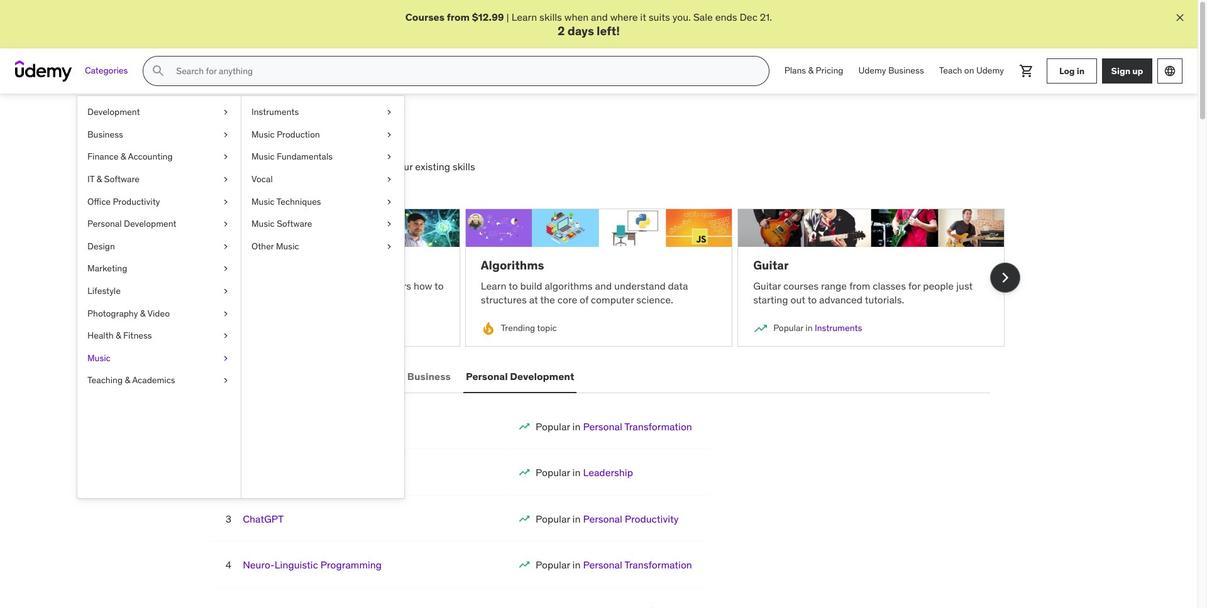 Task type: describe. For each thing, give the bounding box(es) containing it.
2 horizontal spatial business
[[888, 65, 924, 76]]

music production link
[[241, 124, 404, 146]]

& for accounting
[[121, 151, 126, 162]]

music link
[[77, 348, 241, 370]]

personal development link
[[77, 213, 241, 236]]

chatgpt link
[[243, 513, 284, 526]]

neuro-linguistic programming link
[[243, 559, 382, 572]]

linguistic
[[275, 559, 318, 572]]

music techniques
[[252, 196, 321, 207]]

lifestyle link
[[77, 280, 241, 303]]

topics
[[356, 124, 402, 143]]

to right how
[[435, 280, 444, 292]]

xsmall image for vocal
[[384, 174, 394, 186]]

design
[[87, 241, 115, 252]]

other music link
[[241, 236, 404, 258]]

shopping cart with 0 items image
[[1019, 64, 1034, 79]]

on
[[964, 65, 974, 76]]

carousel element
[[193, 194, 1020, 362]]

submit search image
[[151, 64, 166, 79]]

& for software
[[97, 174, 102, 185]]

in down 'popular in personal productivity'
[[573, 559, 581, 572]]

it & software link
[[77, 168, 241, 191]]

from inside use statistical probability to teach computers how to learn from data.
[[233, 294, 254, 306]]

xsmall image for teaching & academics
[[221, 375, 231, 387]]

finance
[[87, 151, 118, 162]]

your
[[393, 160, 413, 173]]

music techniques link
[[241, 191, 404, 213]]

it
[[87, 174, 94, 185]]

popular in image
[[753, 321, 768, 336]]

guitar for guitar
[[753, 258, 789, 273]]

xsmall image for music fundamentals
[[384, 151, 394, 163]]

1 transformation from the top
[[625, 421, 692, 433]]

marketing
[[87, 263, 127, 274]]

learn for algorithms
[[481, 280, 506, 292]]

popular in leadership
[[536, 467, 633, 479]]

teaching & academics link
[[77, 370, 241, 392]]

dec
[[740, 11, 758, 23]]

it & software
[[87, 174, 140, 185]]

guitar for guitar courses range from classes for people just starting out to advanced tutorials.
[[753, 280, 781, 292]]

4 cell from the top
[[536, 559, 692, 572]]

0 horizontal spatial software
[[104, 174, 140, 185]]

popular for second cell from the bottom of the page popular in icon
[[536, 559, 570, 572]]

Search for anything text field
[[174, 60, 754, 82]]

design link
[[77, 236, 241, 258]]

5 cell from the top
[[536, 605, 692, 609]]

photography
[[87, 308, 138, 319]]

production
[[277, 129, 320, 140]]

popular in image for 3rd cell from the top
[[518, 513, 531, 526]]

science.
[[637, 294, 673, 306]]

xsmall image for other music
[[384, 241, 394, 253]]

neuro-
[[243, 559, 275, 572]]

use statistical probability to teach computers how to learn from data.
[[208, 280, 444, 306]]

popular for popular in image
[[774, 323, 804, 334]]

to inside the guitar courses range from classes for people just starting out to advanced tutorials.
[[808, 294, 817, 306]]

and inside courses from $12.99 | learn skills when and where it suits you. sale ends dec 21. 2 days left!
[[591, 11, 608, 23]]

personal transformation link for first cell from the top
[[583, 421, 692, 433]]

office productivity link
[[77, 191, 241, 213]]

instruments link inside carousel element
[[815, 323, 862, 334]]

of
[[580, 294, 589, 306]]

0 horizontal spatial instruments link
[[241, 101, 404, 124]]

chatgpt
[[243, 513, 284, 526]]

computer
[[591, 294, 634, 306]]

4
[[226, 559, 231, 572]]

development for "personal development" button
[[510, 371, 574, 383]]

probability
[[274, 280, 322, 292]]

from inside courses from $12.99 | learn skills when and where it suits you. sale ends dec 21. 2 days left!
[[447, 11, 470, 23]]

data.
[[257, 294, 279, 306]]

in left leadership link
[[573, 467, 581, 479]]

sign up
[[1111, 65, 1143, 77]]

bestselling button
[[208, 362, 267, 392]]

office
[[87, 196, 111, 207]]

in down data.
[[261, 323, 268, 334]]

learning
[[259, 258, 309, 273]]

xsmall image for instruments
[[384, 106, 394, 119]]

out
[[791, 294, 806, 306]]

0 vertical spatial development
[[87, 106, 140, 118]]

2
[[558, 24, 565, 39]]

business link
[[77, 124, 241, 146]]

marketing link
[[77, 258, 241, 280]]

business for "business" "button"
[[407, 371, 451, 383]]

2 cell from the top
[[536, 467, 633, 479]]

plans & pricing link
[[777, 56, 851, 86]]

music up learning
[[276, 241, 299, 252]]

xsmall image for marketing
[[221, 263, 231, 275]]

personal development for personal development link
[[87, 218, 176, 230]]

personal development for "personal development" button
[[466, 371, 574, 383]]

xsmall image for development
[[221, 106, 231, 119]]

instruments inside carousel element
[[815, 323, 862, 334]]

learn inside courses from $12.99 | learn skills when and where it suits you. sale ends dec 21. 2 days left!
[[512, 11, 537, 23]]

something
[[221, 160, 268, 173]]

development for personal development link
[[124, 218, 176, 230]]

next image
[[995, 268, 1015, 288]]

up
[[1133, 65, 1143, 77]]

development link
[[77, 101, 241, 124]]

trending
[[501, 323, 535, 334]]

or
[[344, 160, 353, 173]]

music fundamentals
[[252, 151, 333, 162]]

& for fitness
[[116, 330, 121, 342]]

xsmall image for design
[[221, 241, 231, 253]]

music for music fundamentals
[[252, 151, 275, 162]]

data
[[668, 280, 688, 292]]

popular for popular in icon corresponding to 2nd cell from the top of the page
[[536, 467, 570, 479]]

vocal link
[[241, 168, 404, 191]]

neuro-linguistic programming
[[243, 559, 382, 572]]

days
[[568, 24, 594, 39]]

learn something completely new or improve your existing skills
[[193, 160, 475, 173]]

machine
[[208, 258, 257, 273]]

1 horizontal spatial productivity
[[625, 513, 679, 526]]

trending
[[288, 124, 354, 143]]

music production
[[252, 129, 320, 140]]

xsmall image for personal development
[[221, 218, 231, 231]]

vocal
[[252, 174, 273, 185]]

popular in instruments
[[774, 323, 862, 334]]

completely
[[271, 160, 320, 173]]

business for business link
[[87, 129, 123, 140]]

understand
[[614, 280, 666, 292]]

learn to build algorithms and understand data structures at the core of computer science.
[[481, 280, 688, 306]]

courses
[[783, 280, 819, 292]]

popular and trending topics
[[193, 124, 402, 143]]

personal for second cell from the bottom of the page popular in icon
[[583, 559, 622, 572]]

0 horizontal spatial instruments
[[252, 106, 299, 118]]

computers
[[363, 280, 411, 292]]

office productivity
[[87, 196, 160, 207]]

popular for popular in icon related to first cell from the top
[[536, 421, 570, 433]]

1 horizontal spatial software
[[277, 218, 312, 230]]

popular in image for 2nd cell from the top of the page
[[518, 467, 531, 479]]



Task type: vqa. For each thing, say whether or not it's contained in the screenshot.
Shopping cart with 0 items image
yes



Task type: locate. For each thing, give the bounding box(es) containing it.
|
[[507, 11, 509, 23]]

skills right existing
[[453, 160, 475, 173]]

skills up 2
[[540, 11, 562, 23]]

xsmall image inside lifestyle link
[[221, 285, 231, 298]]

instruments link up trending
[[241, 101, 404, 124]]

0 vertical spatial personal development
[[87, 218, 176, 230]]

music up other
[[252, 218, 275, 230]]

2 personal transformation link from the top
[[583, 559, 692, 572]]

courses
[[405, 11, 445, 23]]

xsmall image for business
[[221, 129, 231, 141]]

0 vertical spatial popular in personal transformation
[[536, 421, 692, 433]]

xsmall image
[[221, 106, 231, 119], [221, 174, 231, 186], [384, 174, 394, 186], [221, 218, 231, 231], [221, 241, 231, 253], [384, 241, 394, 253], [221, 308, 231, 320], [221, 330, 231, 343], [221, 353, 231, 365]]

teach
[[335, 280, 361, 292]]

3 cell from the top
[[536, 513, 679, 526]]

and up computer
[[595, 280, 612, 292]]

starting
[[753, 294, 788, 306]]

3
[[226, 513, 231, 526]]

instruments
[[252, 106, 299, 118], [815, 323, 862, 334]]

close image
[[1174, 11, 1187, 24]]

fitness
[[123, 330, 152, 342]]

personal down trending topic icon
[[466, 371, 508, 383]]

0 horizontal spatial from
[[233, 294, 254, 306]]

finance & accounting link
[[77, 146, 241, 168]]

sign
[[1111, 65, 1131, 77]]

personal for popular in icon related to first cell from the top
[[583, 421, 622, 433]]

& right it on the top left
[[97, 174, 102, 185]]

core
[[558, 294, 577, 306]]

instruments up music production
[[252, 106, 299, 118]]

health & fitness link
[[77, 325, 241, 348]]

personal up leadership link
[[583, 421, 622, 433]]

music left production
[[252, 129, 275, 140]]

udemy image
[[15, 60, 72, 82]]

xsmall image inside it & software link
[[221, 174, 231, 186]]

photography & video
[[87, 308, 170, 319]]

0 horizontal spatial learn
[[193, 160, 218, 173]]

0 vertical spatial guitar
[[753, 258, 789, 273]]

where
[[610, 11, 638, 23]]

popular in personal productivity
[[536, 513, 679, 526]]

learn left something
[[193, 160, 218, 173]]

xsmall image inside personal development link
[[221, 218, 231, 231]]

techniques
[[276, 196, 321, 207]]

1 horizontal spatial skills
[[540, 11, 562, 23]]

pricing
[[816, 65, 844, 76]]

xsmall image for music
[[221, 353, 231, 365]]

2 vertical spatial and
[[595, 280, 612, 292]]

0 vertical spatial and
[[591, 11, 608, 23]]

from
[[447, 11, 470, 23], [849, 280, 871, 292], [233, 294, 254, 306]]

popular in image
[[208, 321, 224, 336], [518, 421, 531, 433], [518, 467, 531, 479], [518, 513, 531, 526], [518, 559, 531, 572]]

1 vertical spatial software
[[277, 218, 312, 230]]

udemy inside 'link'
[[976, 65, 1004, 76]]

2 transformation from the top
[[625, 559, 692, 572]]

2 horizontal spatial learn
[[512, 11, 537, 23]]

finance & accounting
[[87, 151, 173, 162]]

udemy right pricing
[[859, 65, 886, 76]]

xsmall image inside teaching & academics link
[[221, 375, 231, 387]]

xsmall image for music software
[[384, 218, 394, 231]]

range
[[821, 280, 847, 292]]

1 cell from the top
[[536, 421, 692, 433]]

xsmall image inside the music software link
[[384, 218, 394, 231]]

xsmall image for health & fitness
[[221, 330, 231, 343]]

the
[[540, 294, 555, 306]]

popular in personal transformation for second cell from the bottom of the page
[[536, 559, 692, 572]]

health & fitness
[[87, 330, 152, 342]]

programming
[[321, 559, 382, 572]]

xsmall image for music techniques
[[384, 196, 394, 208]]

2 vertical spatial development
[[510, 371, 574, 383]]

personal for popular in icon corresponding to 3rd cell from the top
[[583, 513, 622, 526]]

trending topic
[[501, 323, 557, 334]]

learn inside learn to build algorithms and understand data structures at the core of computer science.
[[481, 280, 506, 292]]

learn up structures
[[481, 280, 506, 292]]

0 horizontal spatial personal development
[[87, 218, 176, 230]]

how
[[414, 280, 432, 292]]

to
[[324, 280, 333, 292], [435, 280, 444, 292], [509, 280, 518, 292], [808, 294, 817, 306]]

personal development down office productivity
[[87, 218, 176, 230]]

xsmall image inside the 'other music' link
[[384, 241, 394, 253]]

suits
[[649, 11, 670, 23]]

improve
[[355, 160, 391, 173]]

2 vertical spatial business
[[407, 371, 451, 383]]

development down "categories" dropdown button
[[87, 106, 140, 118]]

in down popular in leadership in the bottom of the page
[[573, 513, 581, 526]]

0 vertical spatial personal transformation link
[[583, 421, 692, 433]]

0 vertical spatial instruments
[[252, 106, 299, 118]]

learn for popular and trending topics
[[193, 160, 218, 173]]

popular in personal transformation for first cell from the top
[[536, 421, 692, 433]]

to left teach
[[324, 280, 333, 292]]

popular in
[[229, 323, 268, 334]]

sign up link
[[1102, 59, 1153, 84]]

xsmall image inside design link
[[221, 241, 231, 253]]

choose a language image
[[1164, 65, 1176, 77]]

just
[[956, 280, 973, 292]]

xsmall image for photography & video
[[221, 308, 231, 320]]

teaching
[[87, 375, 123, 386]]

1 vertical spatial instruments
[[815, 323, 862, 334]]

1 vertical spatial transformation
[[625, 559, 692, 572]]

music up vocal
[[252, 151, 275, 162]]

popular in personal transformation down 'popular in personal productivity'
[[536, 559, 692, 572]]

1 vertical spatial and
[[257, 124, 285, 143]]

1 vertical spatial guitar
[[753, 280, 781, 292]]

use
[[208, 280, 226, 292]]

structures
[[481, 294, 527, 306]]

1 popular in personal transformation from the top
[[536, 421, 692, 433]]

1 guitar from the top
[[753, 258, 789, 273]]

to right "out" on the right of the page
[[808, 294, 817, 306]]

personal development inside button
[[466, 371, 574, 383]]

xsmall image inside music fundamentals link
[[384, 151, 394, 163]]

1 horizontal spatial learn
[[481, 280, 506, 292]]

popular for popular in icon corresponding to 3rd cell from the top
[[536, 513, 570, 526]]

0 horizontal spatial business
[[87, 129, 123, 140]]

software
[[104, 174, 140, 185], [277, 218, 312, 230]]

music for music software
[[252, 218, 275, 230]]

in down courses
[[806, 323, 813, 334]]

new
[[323, 160, 341, 173]]

music
[[252, 129, 275, 140], [252, 151, 275, 162], [252, 196, 275, 207], [252, 218, 275, 230], [276, 241, 299, 252], [87, 353, 111, 364]]

& right plans
[[808, 65, 814, 76]]

development inside button
[[510, 371, 574, 383]]

productivity
[[113, 196, 160, 207], [625, 513, 679, 526]]

0 vertical spatial productivity
[[113, 196, 160, 207]]

xsmall image inside office productivity link
[[221, 196, 231, 208]]

personal transformation link up 'leadership' at the bottom of the page
[[583, 421, 692, 433]]

xsmall image for office productivity
[[221, 196, 231, 208]]

udemy right on
[[976, 65, 1004, 76]]

0 vertical spatial business
[[888, 65, 924, 76]]

software up office productivity
[[104, 174, 140, 185]]

instruments down advanced
[[815, 323, 862, 334]]

1 personal transformation link from the top
[[583, 421, 692, 433]]

udemy business link
[[851, 56, 932, 86]]

0 horizontal spatial udemy
[[859, 65, 886, 76]]

personal transformation link down personal productivity link
[[583, 559, 692, 572]]

music for music techniques
[[252, 196, 275, 207]]

2 udemy from the left
[[976, 65, 1004, 76]]

& right finance
[[121, 151, 126, 162]]

1 horizontal spatial instruments link
[[815, 323, 862, 334]]

skills inside courses from $12.99 | learn skills when and where it suits you. sale ends dec 21. 2 days left!
[[540, 11, 562, 23]]

from left $12.99
[[447, 11, 470, 23]]

1 horizontal spatial instruments
[[815, 323, 862, 334]]

xsmall image inside marketing 'link'
[[221, 263, 231, 275]]

1 horizontal spatial personal development
[[466, 371, 574, 383]]

in right log
[[1077, 65, 1085, 77]]

xsmall image inside music link
[[221, 353, 231, 365]]

1 vertical spatial skills
[[453, 160, 475, 173]]

xsmall image for it & software
[[221, 174, 231, 186]]

tutorials.
[[865, 294, 904, 306]]

personal development button
[[463, 362, 577, 392]]

0 vertical spatial transformation
[[625, 421, 692, 433]]

1 vertical spatial personal transformation link
[[583, 559, 692, 572]]

xsmall image inside business link
[[221, 129, 231, 141]]

21.
[[760, 11, 772, 23]]

left!
[[597, 24, 620, 39]]

from inside the guitar courses range from classes for people just starting out to advanced tutorials.
[[849, 280, 871, 292]]

guitar inside the guitar courses range from classes for people just starting out to advanced tutorials.
[[753, 280, 781, 292]]

popular in image for second cell from the bottom of the page
[[518, 559, 531, 572]]

xsmall image for music production
[[384, 129, 394, 141]]

video
[[147, 308, 170, 319]]

health
[[87, 330, 114, 342]]

2 vertical spatial from
[[233, 294, 254, 306]]

xsmall image inside 'instruments' link
[[384, 106, 394, 119]]

and up music fundamentals
[[257, 124, 285, 143]]

1 vertical spatial from
[[849, 280, 871, 292]]

& inside 'link'
[[121, 151, 126, 162]]

xsmall image
[[384, 106, 394, 119], [221, 129, 231, 141], [384, 129, 394, 141], [221, 151, 231, 163], [384, 151, 394, 163], [221, 196, 231, 208], [384, 196, 394, 208], [384, 218, 394, 231], [221, 263, 231, 275], [221, 285, 231, 298], [221, 375, 231, 387]]

music fundamentals link
[[241, 146, 404, 168]]

personal transformation link for second cell from the bottom of the page
[[583, 559, 692, 572]]

1 horizontal spatial business
[[407, 371, 451, 383]]

from down "statistical"
[[233, 294, 254, 306]]

sale
[[693, 11, 713, 23]]

music software
[[252, 218, 312, 230]]

1 vertical spatial instruments link
[[815, 323, 862, 334]]

machine learning
[[208, 258, 309, 273]]

udemy
[[859, 65, 886, 76], [976, 65, 1004, 76]]

and up left!
[[591, 11, 608, 23]]

music down vocal
[[252, 196, 275, 207]]

in
[[1077, 65, 1085, 77], [261, 323, 268, 334], [806, 323, 813, 334], [573, 421, 581, 433], [573, 467, 581, 479], [573, 513, 581, 526], [573, 559, 581, 572]]

personal development down trending
[[466, 371, 574, 383]]

software down techniques
[[277, 218, 312, 230]]

0 vertical spatial learn
[[512, 11, 537, 23]]

0 vertical spatial instruments link
[[241, 101, 404, 124]]

0 vertical spatial skills
[[540, 11, 562, 23]]

& left the video
[[140, 308, 145, 319]]

1 vertical spatial personal development
[[466, 371, 574, 383]]

topic
[[537, 323, 557, 334]]

xsmall image inside photography & video link
[[221, 308, 231, 320]]

development down office productivity link
[[124, 218, 176, 230]]

xsmall image inside vocal link
[[384, 174, 394, 186]]

cell
[[536, 421, 692, 433], [536, 467, 633, 479], [536, 513, 679, 526], [536, 559, 692, 572], [536, 605, 692, 609]]

courses from $12.99 | learn skills when and where it suits you. sale ends dec 21. 2 days left!
[[405, 11, 772, 39]]

in up popular in leadership in the bottom of the page
[[573, 421, 581, 433]]

accounting
[[128, 151, 173, 162]]

0 horizontal spatial skills
[[453, 160, 475, 173]]

xsmall image inside the development link
[[221, 106, 231, 119]]

from up advanced
[[849, 280, 871, 292]]

popular in personal transformation up leadership link
[[536, 421, 692, 433]]

0 vertical spatial software
[[104, 174, 140, 185]]

existing
[[415, 160, 450, 173]]

1 vertical spatial productivity
[[625, 513, 679, 526]]

& for video
[[140, 308, 145, 319]]

& for pricing
[[808, 65, 814, 76]]

1 horizontal spatial udemy
[[976, 65, 1004, 76]]

& right "teaching"
[[125, 375, 130, 386]]

xsmall image for lifestyle
[[221, 285, 231, 298]]

1 horizontal spatial from
[[447, 11, 470, 23]]

for
[[908, 280, 921, 292]]

personal down 'leadership' at the bottom of the page
[[583, 513, 622, 526]]

log in link
[[1047, 59, 1097, 84]]

people
[[923, 280, 954, 292]]

to inside learn to build algorithms and understand data structures at the core of computer science.
[[509, 280, 518, 292]]

2 guitar from the top
[[753, 280, 781, 292]]

learn right |
[[512, 11, 537, 23]]

1 vertical spatial learn
[[193, 160, 218, 173]]

teaching & academics
[[87, 375, 175, 386]]

and inside learn to build algorithms and understand data structures at the core of computer science.
[[595, 280, 612, 292]]

2 vertical spatial learn
[[481, 280, 506, 292]]

xsmall image for finance & accounting
[[221, 151, 231, 163]]

xsmall image inside music techniques link
[[384, 196, 394, 208]]

lifestyle
[[87, 285, 121, 297]]

development down topic
[[510, 371, 574, 383]]

& for academics
[[125, 375, 130, 386]]

algorithms
[[481, 258, 544, 273]]

trending topic image
[[481, 321, 496, 336]]

to up structures
[[509, 280, 518, 292]]

music down health
[[87, 353, 111, 364]]

&
[[808, 65, 814, 76], [121, 151, 126, 162], [97, 174, 102, 185], [140, 308, 145, 319], [116, 330, 121, 342], [125, 375, 130, 386]]

1 vertical spatial business
[[87, 129, 123, 140]]

instruments link down advanced
[[815, 323, 862, 334]]

personal down 'popular in personal productivity'
[[583, 559, 622, 572]]

1 vertical spatial popular in personal transformation
[[536, 559, 692, 572]]

leadership
[[583, 467, 633, 479]]

0 vertical spatial from
[[447, 11, 470, 23]]

business button
[[405, 362, 453, 392]]

1 udemy from the left
[[859, 65, 886, 76]]

xsmall image inside the health & fitness link
[[221, 330, 231, 343]]

business inside "button"
[[407, 371, 451, 383]]

& right health
[[116, 330, 121, 342]]

personal inside button
[[466, 371, 508, 383]]

build
[[520, 280, 542, 292]]

2 horizontal spatial from
[[849, 280, 871, 292]]

ends
[[715, 11, 737, 23]]

leadership link
[[583, 467, 633, 479]]

plans
[[785, 65, 806, 76]]

music for music production
[[252, 129, 275, 140]]

0 horizontal spatial productivity
[[113, 196, 160, 207]]

udemy business
[[859, 65, 924, 76]]

2 popular in personal transformation from the top
[[536, 559, 692, 572]]

xsmall image inside finance & accounting 'link'
[[221, 151, 231, 163]]

xsmall image inside music production link
[[384, 129, 394, 141]]

popular in image for first cell from the top
[[518, 421, 531, 433]]

you.
[[673, 11, 691, 23]]

1 vertical spatial development
[[124, 218, 176, 230]]

guitar
[[753, 258, 789, 273], [753, 280, 781, 292]]

development
[[87, 106, 140, 118], [124, 218, 176, 230], [510, 371, 574, 383]]

statistical
[[228, 280, 272, 292]]

personal up design
[[87, 218, 122, 230]]

categories button
[[77, 56, 135, 86]]



